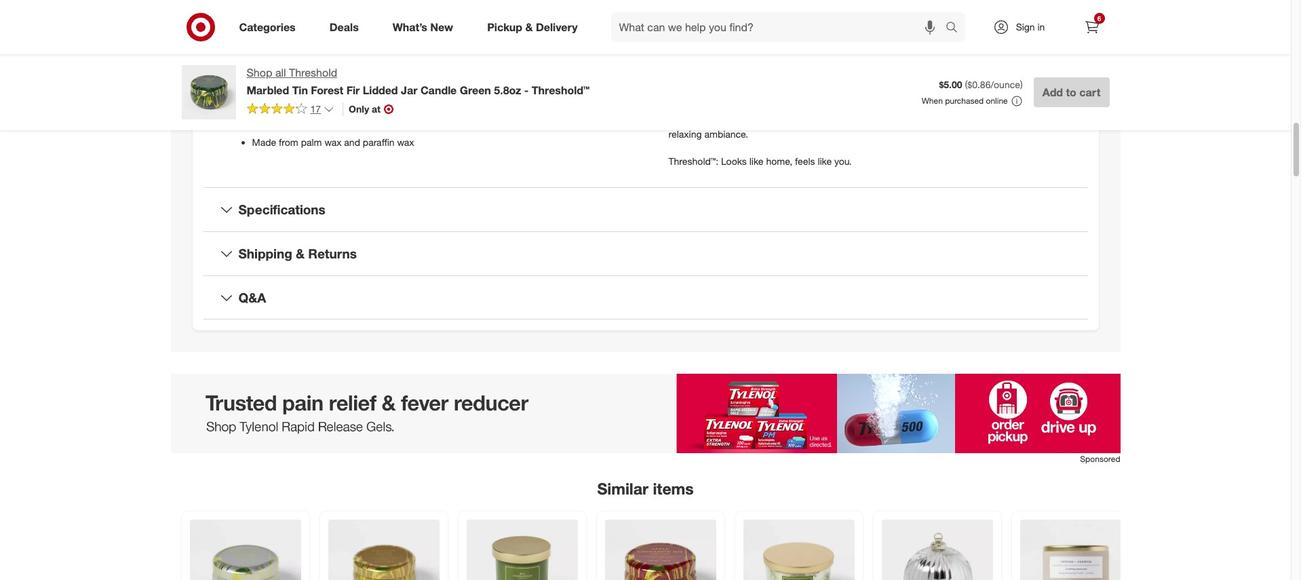Task type: describe. For each thing, give the bounding box(es) containing it.
the
[[737, 101, 753, 113]]

occasion,
[[849, 115, 890, 126]]

after
[[1041, 101, 1061, 113]]

when
[[922, 96, 943, 106]]

2 horizontal spatial your
[[969, 88, 988, 99]]

marbled tin fireside glow lidded jar candle gold 5.8oz - threshold™ image
[[328, 520, 440, 580]]

cider inside elevate your space with this 5.8oz marbled tin forest fir lidded jar candle from threshold™. it features pumpkin, fruit, cinnamon and apple cider fragrances to infuse your surroundings with a soothing scent. the marbled tin adds elegance to any room. whether you're unwinding after a long day or setting the mood for a special occasion, this candle from threshold™ creates a relaxing ambiance.
[[859, 88, 880, 99]]

categories link
[[228, 12, 313, 42]]

cinnamon inside elevate your space with this 5.8oz marbled tin forest fir lidded jar candle from threshold™. it features pumpkin, fruit, cinnamon and apple cider fragrances to infuse your surroundings with a soothing scent. the marbled tin adds elegance to any room. whether you're unwinding after a long day or setting the mood for a special occasion, this candle from threshold™ creates a relaxing ambiance.
[[769, 88, 811, 99]]

)
[[1021, 79, 1023, 90]]

pumpkin,
[[706, 88, 745, 99]]

the
[[751, 115, 764, 126]]

sign
[[1017, 21, 1036, 33]]

mood
[[767, 115, 792, 126]]

a down it
[[1069, 88, 1074, 99]]

candle inside shop all threshold marbled tin forest fir lidded jar candle green 5.8oz - threshold™
[[421, 83, 457, 97]]

shop
[[247, 66, 273, 79]]

$5.00 ( $0.86 /ounce )
[[940, 79, 1023, 90]]

2 like from the left
[[818, 156, 832, 167]]

what's
[[393, 20, 428, 34]]

scent.
[[708, 101, 734, 113]]

0 horizontal spatial fruit,
[[294, 99, 313, 110]]

you.
[[835, 156, 852, 167]]

1 horizontal spatial your
[[702, 74, 721, 86]]

pickup & delivery link
[[476, 12, 595, 42]]

highlights
[[239, 54, 291, 68]]

cart
[[1080, 86, 1101, 99]]

$5.00
[[940, 79, 963, 90]]

surroundings
[[990, 88, 1046, 99]]

any
[[883, 101, 898, 113]]

a up palm
[[302, 118, 307, 129]]

candle inside elevate your space with this 5.8oz marbled tin forest fir lidded jar candle from threshold™. it features pumpkin, fruit, cinnamon and apple cider fragrances to infuse your surroundings with a soothing scent. the marbled tin adds elegance to any room. whether you're unwinding after a long day or setting the mood for a special occasion, this candle from threshold™ creates a relaxing ambiance.
[[910, 115, 938, 126]]

to up whether
[[930, 88, 939, 99]]

relaxing
[[669, 128, 702, 140]]

6 link
[[1078, 12, 1107, 42]]

(
[[966, 79, 968, 90]]

threshold™:
[[669, 156, 719, 167]]

purchased
[[946, 96, 984, 106]]

q&a button
[[203, 276, 1088, 319]]

details
[[239, 19, 281, 35]]

details button
[[203, 6, 1088, 49]]

lidded inside elevate your space with this 5.8oz marbled tin forest fir lidded jar candle from threshold™. it features pumpkin, fruit, cinnamon and apple cider fragrances to infuse your surroundings with a soothing scent. the marbled tin adds elegance to any room. whether you're unwinding after a long day or setting the mood for a special occasion, this candle from threshold™ creates a relaxing ambiance.
[[911, 74, 941, 86]]

delight
[[333, 80, 362, 91]]

similar items
[[598, 479, 694, 498]]

sign in
[[1017, 21, 1046, 33]]

deals link
[[318, 12, 376, 42]]

unwinding
[[995, 101, 1038, 113]]

2 horizontal spatial from
[[992, 74, 1012, 86]]

and inside elevate your space with this 5.8oz marbled tin forest fir lidded jar candle from threshold™. it features pumpkin, fruit, cinnamon and apple cider fragrances to infuse your surroundings with a soothing scent. the marbled tin adds elegance to any room. whether you're unwinding after a long day or setting the mood for a special occasion, this candle from threshold™ creates a relaxing ambiance.
[[814, 88, 830, 99]]

elegance
[[830, 101, 869, 113]]

threshold™ inside elevate your space with this 5.8oz marbled tin forest fir lidded jar candle from threshold™. it features pumpkin, fruit, cinnamon and apple cider fragrances to infuse your surroundings with a soothing scent. the marbled tin adds elegance to any room. whether you're unwinding after a long day or setting the mood for a special occasion, this candle from threshold™ creates a relaxing ambiance.
[[963, 115, 1011, 126]]

marbled tin apple cinnamon joy lidded jar candle red 5.8oz - threshold™ image
[[605, 520, 716, 580]]

in for sign
[[1038, 21, 1046, 33]]

0 horizontal spatial cinnamon
[[316, 99, 358, 110]]

forest inside shop all threshold marbled tin forest fir lidded jar candle green 5.8oz - threshold™
[[311, 83, 344, 97]]

and up designed
[[360, 99, 376, 110]]

marbled inside elevate your space with this 5.8oz marbled tin forest fir lidded jar candle from threshold™. it features pumpkin, fruit, cinnamon and apple cider fragrances to infuse your surroundings with a soothing scent. the marbled tin adds elegance to any room. whether you're unwinding after a long day or setting the mood for a special occasion, this candle from threshold™ creates a relaxing ambiance.
[[756, 101, 791, 113]]

0 horizontal spatial cider
[[405, 99, 427, 110]]

special
[[816, 115, 846, 126]]

features
[[669, 88, 703, 99]]

threshold™: looks like home, feels like you.
[[669, 156, 852, 167]]

2 wax from the left
[[397, 137, 414, 148]]

feel
[[527, 99, 542, 110]]

pumpkin, fruit, cinnamon and apple cider scents for a refreshing feel
[[252, 99, 542, 110]]

setting
[[719, 115, 748, 126]]

scents
[[429, 99, 457, 110]]

threshold
[[289, 66, 337, 79]]

or
[[708, 115, 717, 126]]

What can we help you find? suggestions appear below search field
[[611, 12, 949, 42]]

threshold™.
[[1014, 74, 1064, 86]]

advertisement region
[[171, 374, 1121, 454]]

lidded inside shop all threshold marbled tin forest fir lidded jar candle green 5.8oz - threshold™
[[363, 83, 398, 97]]

home,
[[767, 156, 793, 167]]

online
[[987, 96, 1009, 106]]

jar inside shop all threshold marbled tin forest fir lidded jar candle green 5.8oz - threshold™
[[401, 83, 418, 97]]

elevate
[[669, 74, 700, 86]]

-
[[525, 83, 529, 97]]

made
[[252, 137, 276, 148]]

senses
[[385, 80, 415, 91]]

what's new
[[393, 20, 454, 34]]

specifications
[[239, 202, 326, 217]]

looks
[[722, 156, 747, 167]]

specifications button
[[203, 188, 1088, 231]]

shop all threshold marbled tin forest fir lidded jar candle green 5.8oz - threshold™
[[247, 66, 590, 97]]

deals
[[330, 20, 359, 34]]

marbled inside elevate your space with this 5.8oz marbled tin forest fir lidded jar candle from threshold™. it features pumpkin, fruit, cinnamon and apple cider fragrances to infuse your surroundings with a soothing scent. the marbled tin adds elegance to any room. whether you're unwinding after a long day or setting the mood for a special occasion, this candle from threshold™ creates a relaxing ambiance.
[[816, 74, 851, 86]]

fragrances
[[883, 88, 928, 99]]

apple inside elevate your space with this 5.8oz marbled tin forest fir lidded jar candle from threshold™. it features pumpkin, fruit, cinnamon and apple cider fragrances to infuse your surroundings with a soothing scent. the marbled tin adds elegance to any room. whether you're unwinding after a long day or setting the mood for a special occasion, this candle from threshold™ creates a relaxing ambiance.
[[832, 88, 856, 99]]

/ounce
[[991, 79, 1021, 90]]

sign in link
[[982, 12, 1067, 42]]

categories
[[239, 20, 296, 34]]

designed
[[356, 118, 395, 129]]

ambiance.
[[705, 128, 749, 140]]

encased in a beautifully designed marbled tin
[[252, 118, 446, 129]]

new
[[431, 20, 454, 34]]

1 vertical spatial tin
[[436, 118, 446, 129]]

1 horizontal spatial this
[[892, 115, 907, 126]]

17
[[311, 103, 321, 115]]

1 horizontal spatial from
[[941, 115, 961, 126]]

to inside button
[[1067, 86, 1077, 99]]

feels
[[796, 156, 816, 167]]

room.
[[900, 101, 925, 113]]

1 like from the left
[[750, 156, 764, 167]]

forest inside elevate your space with this 5.8oz marbled tin forest fir lidded jar candle from threshold™. it features pumpkin, fruit, cinnamon and apple cider fragrances to infuse your surroundings with a soothing scent. the marbled tin adds elegance to any room. whether you're unwinding after a long day or setting the mood for a special occasion, this candle from threshold™ creates a relaxing ambiance.
[[869, 74, 896, 86]]



Task type: vqa. For each thing, say whether or not it's contained in the screenshot.
space
yes



Task type: locate. For each thing, give the bounding box(es) containing it.
0 vertical spatial in
[[1038, 21, 1046, 33]]

0 horizontal spatial in
[[292, 118, 299, 129]]

cider
[[859, 88, 880, 99], [405, 99, 427, 110]]

colored glass forest fir lidded jar candle green 4.5oz - threshold™ image
[[467, 520, 578, 580]]

jar up infuse
[[944, 74, 957, 86]]

this
[[772, 74, 787, 86], [892, 115, 907, 126]]

0 vertical spatial marbled
[[756, 101, 791, 113]]

lidded up when
[[911, 74, 941, 86]]

0 horizontal spatial tin
[[436, 118, 446, 129]]

in for encased
[[292, 118, 299, 129]]

jar inside elevate your space with this 5.8oz marbled tin forest fir lidded jar candle from threshold™. it features pumpkin, fruit, cinnamon and apple cider fragrances to infuse your surroundings with a soothing scent. the marbled tin adds elegance to any room. whether you're unwinding after a long day or setting the mood for a special occasion, this candle from threshold™ creates a relaxing ambiance.
[[944, 74, 957, 86]]

a down 'green'
[[474, 99, 479, 110]]

delivery
[[536, 20, 578, 34]]

candle up 'when purchased online'
[[959, 74, 989, 86]]

0 vertical spatial threshold™
[[532, 83, 590, 97]]

returns
[[308, 246, 357, 261]]

fir inside shop all threshold marbled tin forest fir lidded jar candle green 5.8oz - threshold™
[[347, 83, 360, 97]]

& inside dropdown button
[[296, 246, 305, 261]]

like right "looks"
[[750, 156, 764, 167]]

candle down room.
[[910, 115, 938, 126]]

0 horizontal spatial from
[[279, 137, 299, 148]]

and up adds
[[814, 88, 830, 99]]

2 vertical spatial from
[[279, 137, 299, 148]]

0 horizontal spatial &
[[296, 246, 305, 261]]

1 horizontal spatial 5.8oz
[[790, 74, 813, 86]]

pickup
[[487, 20, 523, 34]]

0 horizontal spatial like
[[750, 156, 764, 167]]

similar
[[598, 479, 649, 498]]

0 vertical spatial from
[[992, 74, 1012, 86]]

0 vertical spatial &
[[526, 20, 533, 34]]

1 horizontal spatial cinnamon
[[769, 88, 811, 99]]

threshold™ inside shop all threshold marbled tin forest fir lidded jar candle green 5.8oz - threshold™
[[532, 83, 590, 97]]

soothing
[[669, 101, 706, 113]]

a down after
[[1047, 115, 1052, 126]]

& left returns
[[296, 246, 305, 261]]

it
[[1067, 74, 1072, 86]]

0 horizontal spatial marbled
[[398, 118, 433, 129]]

like left the you.
[[818, 156, 832, 167]]

lidded up at
[[363, 83, 398, 97]]

5.8oz
[[790, 74, 813, 86], [494, 83, 522, 97]]

1 horizontal spatial in
[[1038, 21, 1046, 33]]

scented
[[252, 80, 288, 91]]

adds
[[806, 101, 827, 113]]

in
[[1038, 21, 1046, 33], [292, 118, 299, 129]]

1 horizontal spatial like
[[818, 156, 832, 167]]

marbled down pumpkin, fruit, cinnamon and apple cider scents for a refreshing feel
[[398, 118, 433, 129]]

made from palm wax and paraffin wax
[[252, 137, 414, 148]]

fir inside elevate your space with this 5.8oz marbled tin forest fir lidded jar candle from threshold™. it features pumpkin, fruit, cinnamon and apple cider fragrances to infuse your surroundings with a soothing scent. the marbled tin adds elegance to any room. whether you're unwinding after a long day or setting the mood for a special occasion, this candle from threshold™ creates a relaxing ambiance.
[[898, 74, 909, 86]]

& for pickup
[[526, 20, 533, 34]]

fir up only
[[347, 83, 360, 97]]

threshold™ down you're
[[963, 115, 1011, 126]]

items
[[653, 479, 694, 498]]

0 horizontal spatial 5.8oz
[[494, 83, 522, 97]]

0 horizontal spatial candle
[[421, 83, 457, 97]]

your up at
[[364, 80, 383, 91]]

when purchased online
[[922, 96, 1009, 106]]

& right pickup
[[526, 20, 533, 34]]

to right the add
[[1067, 86, 1077, 99]]

1 horizontal spatial candle
[[959, 74, 989, 86]]

1 horizontal spatial cider
[[859, 88, 880, 99]]

a right after
[[1063, 101, 1068, 113]]

0 horizontal spatial wax
[[325, 137, 342, 148]]

5.8oz inside elevate your space with this 5.8oz marbled tin forest fir lidded jar candle from threshold™. it features pumpkin, fruit, cinnamon and apple cider fragrances to infuse your surroundings with a soothing scent. the marbled tin adds elegance to any room. whether you're unwinding after a long day or setting the mood for a special occasion, this candle from threshold™ creates a relaxing ambiance.
[[790, 74, 813, 86]]

1 horizontal spatial threshold™
[[963, 115, 1011, 126]]

forest up 17
[[311, 83, 344, 97]]

candle inside elevate your space with this 5.8oz marbled tin forest fir lidded jar candle from threshold™. it features pumpkin, fruit, cinnamon and apple cider fragrances to infuse your surroundings with a soothing scent. the marbled tin adds elegance to any room. whether you're unwinding after a long day or setting the mood for a special occasion, this candle from threshold™ creates a relaxing ambiance.
[[959, 74, 989, 86]]

image of marbled tin forest fir lidded jar candle green 5.8oz - threshold™ image
[[182, 65, 236, 119]]

all
[[276, 66, 286, 79]]

1 vertical spatial for
[[794, 115, 806, 126]]

from left )
[[992, 74, 1012, 86]]

marbled up elegance
[[816, 74, 851, 86]]

cinnamon down scented candle to delight your senses
[[316, 99, 358, 110]]

q&a
[[239, 290, 266, 305]]

apple up elegance
[[832, 88, 856, 99]]

cider down shop all threshold marbled tin forest fir lidded jar candle green 5.8oz - threshold™
[[405, 99, 427, 110]]

1 vertical spatial this
[[892, 115, 907, 126]]

beautifully
[[310, 118, 353, 129]]

1 horizontal spatial lidded
[[911, 74, 941, 86]]

with
[[752, 74, 770, 86], [1049, 88, 1066, 99]]

1 vertical spatial threshold™
[[963, 115, 1011, 126]]

sponsored
[[1081, 454, 1121, 465]]

forest
[[869, 74, 896, 86], [311, 83, 344, 97]]

3-wick printed glass forest fir lidded jar candle white 12oz - threshold™ image
[[744, 520, 855, 580]]

in right sign
[[1038, 21, 1046, 33]]

tin inside shop all threshold marbled tin forest fir lidded jar candle green 5.8oz - threshold™
[[292, 83, 308, 97]]

marbled
[[816, 74, 851, 86], [247, 83, 289, 97]]

5.8oz up refreshing
[[494, 83, 522, 97]]

$0.86
[[968, 79, 991, 90]]

1 vertical spatial marbled
[[398, 118, 433, 129]]

similar items region
[[171, 374, 1140, 580]]

0 horizontal spatial fir
[[347, 83, 360, 97]]

1 horizontal spatial marbled
[[756, 101, 791, 113]]

tin
[[854, 74, 867, 86], [292, 83, 308, 97]]

scented candle to delight your senses
[[252, 80, 415, 91]]

fruit, inside elevate your space with this 5.8oz marbled tin forest fir lidded jar candle from threshold™. it features pumpkin, fruit, cinnamon and apple cider fragrances to infuse your surroundings with a soothing scent. the marbled tin adds elegance to any room. whether you're unwinding after a long day or setting the mood for a special occasion, this candle from threshold™ creates a relaxing ambiance.
[[748, 88, 767, 99]]

this down the any
[[892, 115, 907, 126]]

1 horizontal spatial candle
[[910, 115, 938, 126]]

threshold™
[[532, 83, 590, 97], [963, 115, 1011, 126]]

shipping & returns button
[[203, 232, 1088, 275]]

tin down threshold
[[292, 83, 308, 97]]

in right encased
[[292, 118, 299, 129]]

0 vertical spatial candle
[[291, 80, 319, 91]]

1 horizontal spatial forest
[[869, 74, 896, 86]]

0 horizontal spatial threshold™
[[532, 83, 590, 97]]

search
[[940, 21, 972, 35]]

& for shipping
[[296, 246, 305, 261]]

1 wax from the left
[[325, 137, 342, 148]]

wax down beautifully
[[325, 137, 342, 148]]

what's new link
[[381, 12, 471, 42]]

1 vertical spatial in
[[292, 118, 299, 129]]

0 horizontal spatial your
[[364, 80, 383, 91]]

for
[[460, 99, 471, 110], [794, 115, 806, 126]]

5.8oz inside shop all threshold marbled tin forest fir lidded jar candle green 5.8oz - threshold™
[[494, 83, 522, 97]]

candle up the scents
[[421, 83, 457, 97]]

1 horizontal spatial fruit,
[[748, 88, 767, 99]]

a down adds
[[808, 115, 813, 126]]

17 link
[[247, 102, 335, 118]]

1 vertical spatial &
[[296, 246, 305, 261]]

fir up fragrances
[[898, 74, 909, 86]]

your up "pumpkin,"
[[702, 74, 721, 86]]

3-wick ribbed mercury glass forest fir ornament jar candle silver 6oz - threshold™ image
[[882, 520, 993, 580]]

to left the any
[[872, 101, 880, 113]]

tin left adds
[[793, 101, 804, 113]]

paraffin
[[363, 137, 395, 148]]

your up you're
[[969, 88, 988, 99]]

0 horizontal spatial apple
[[379, 99, 403, 110]]

to
[[322, 80, 330, 91], [1067, 86, 1077, 99], [930, 88, 939, 99], [872, 101, 880, 113]]

a
[[1069, 88, 1074, 99], [474, 99, 479, 110], [1063, 101, 1068, 113], [808, 115, 813, 126], [1047, 115, 1052, 126], [302, 118, 307, 129]]

with right space
[[752, 74, 770, 86]]

forest up fragrances
[[869, 74, 896, 86]]

for down 'green'
[[460, 99, 471, 110]]

0 horizontal spatial candle
[[291, 80, 319, 91]]

1 horizontal spatial for
[[794, 115, 806, 126]]

fruit, up the on the top right of the page
[[748, 88, 767, 99]]

jar
[[944, 74, 957, 86], [401, 83, 418, 97]]

infuse
[[941, 88, 967, 99]]

green
[[460, 83, 491, 97]]

threshold™ up feel
[[532, 83, 590, 97]]

you're
[[966, 101, 992, 113]]

6
[[1098, 14, 1102, 22]]

only at
[[349, 103, 381, 115]]

1 horizontal spatial wax
[[397, 137, 414, 148]]

jar up pumpkin, fruit, cinnamon and apple cider scents for a refreshing feel
[[401, 83, 418, 97]]

from left palm
[[279, 137, 299, 148]]

apple
[[832, 88, 856, 99], [379, 99, 403, 110]]

1 horizontal spatial marbled
[[816, 74, 851, 86]]

0 vertical spatial tin
[[793, 101, 804, 113]]

candle down threshold
[[291, 80, 319, 91]]

and
[[814, 88, 830, 99], [360, 99, 376, 110], [344, 137, 360, 148]]

marbled up pumpkin,
[[247, 83, 289, 97]]

description
[[669, 54, 729, 68]]

lidded
[[911, 74, 941, 86], [363, 83, 398, 97]]

fruit, right pumpkin,
[[294, 99, 313, 110]]

1 horizontal spatial fir
[[898, 74, 909, 86]]

marbled tin cashmere vanilla lidded jar candle silver 5.8oz - threshold™ image
[[190, 520, 301, 580]]

to down threshold
[[322, 80, 330, 91]]

creates
[[1013, 115, 1045, 126]]

1 vertical spatial from
[[941, 115, 961, 126]]

1 vertical spatial candle
[[910, 115, 938, 126]]

long
[[669, 115, 687, 126]]

from down whether
[[941, 115, 961, 126]]

0 horizontal spatial tin
[[292, 83, 308, 97]]

cider up elegance
[[859, 88, 880, 99]]

1 horizontal spatial tin
[[854, 74, 867, 86]]

tin up elegance
[[854, 74, 867, 86]]

palm
[[301, 137, 322, 148]]

1 horizontal spatial apple
[[832, 88, 856, 99]]

0 vertical spatial with
[[752, 74, 770, 86]]

0 horizontal spatial this
[[772, 74, 787, 86]]

0 horizontal spatial jar
[[401, 83, 418, 97]]

marbled inside shop all threshold marbled tin forest fir lidded jar candle green 5.8oz - threshold™
[[247, 83, 289, 97]]

1 vertical spatial with
[[1049, 88, 1066, 99]]

like
[[750, 156, 764, 167], [818, 156, 832, 167]]

encased
[[252, 118, 289, 129]]

1 horizontal spatial &
[[526, 20, 533, 34]]

fruit,
[[748, 88, 767, 99], [294, 99, 313, 110]]

for right mood
[[794, 115, 806, 126]]

0 horizontal spatial with
[[752, 74, 770, 86]]

1 horizontal spatial tin
[[793, 101, 804, 113]]

and down 'encased in a beautifully designed marbled tin'
[[344, 137, 360, 148]]

inset tin vetiver + oakmoss wood wick lidded jar candle gold 6oz - threshold™ image
[[1021, 520, 1132, 580]]

add to cart button
[[1034, 77, 1110, 107]]

0 horizontal spatial lidded
[[363, 83, 398, 97]]

0 vertical spatial for
[[460, 99, 471, 110]]

this up mood
[[772, 74, 787, 86]]

tin down the scents
[[436, 118, 446, 129]]

tin inside elevate your space with this 5.8oz marbled tin forest fir lidded jar candle from threshold™. it features pumpkin, fruit, cinnamon and apple cider fragrances to infuse your surroundings with a soothing scent. the marbled tin adds elegance to any room. whether you're unwinding after a long day or setting the mood for a special occasion, this candle from threshold™ creates a relaxing ambiance.
[[793, 101, 804, 113]]

search button
[[940, 12, 972, 45]]

apple down senses at top
[[379, 99, 403, 110]]

cinnamon
[[769, 88, 811, 99], [316, 99, 358, 110]]

1 horizontal spatial with
[[1049, 88, 1066, 99]]

cinnamon up mood
[[769, 88, 811, 99]]

add
[[1043, 86, 1064, 99]]

0 horizontal spatial forest
[[311, 83, 344, 97]]

pumpkin,
[[252, 99, 292, 110]]

with up after
[[1049, 88, 1066, 99]]

0 vertical spatial this
[[772, 74, 787, 86]]

elevate your space with this 5.8oz marbled tin forest fir lidded jar candle from threshold™. it features pumpkin, fruit, cinnamon and apple cider fragrances to infuse your surroundings with a soothing scent. the marbled tin adds elegance to any room. whether you're unwinding after a long day or setting the mood for a special occasion, this candle from threshold™ creates a relaxing ambiance.
[[669, 74, 1074, 140]]

space
[[724, 74, 749, 86]]

day
[[690, 115, 705, 126]]

1 horizontal spatial jar
[[944, 74, 957, 86]]

wax right paraffin
[[397, 137, 414, 148]]

tin inside elevate your space with this 5.8oz marbled tin forest fir lidded jar candle from threshold™. it features pumpkin, fruit, cinnamon and apple cider fragrances to infuse your surroundings with a soothing scent. the marbled tin adds elegance to any room. whether you're unwinding after a long day or setting the mood for a special occasion, this candle from threshold™ creates a relaxing ambiance.
[[854, 74, 867, 86]]

shipping & returns
[[239, 246, 357, 261]]

for inside elevate your space with this 5.8oz marbled tin forest fir lidded jar candle from threshold™. it features pumpkin, fruit, cinnamon and apple cider fragrances to infuse your surroundings with a soothing scent. the marbled tin adds elegance to any room. whether you're unwinding after a long day or setting the mood for a special occasion, this candle from threshold™ creates a relaxing ambiance.
[[794, 115, 806, 126]]

whether
[[927, 101, 963, 113]]

5.8oz up adds
[[790, 74, 813, 86]]

0 horizontal spatial marbled
[[247, 83, 289, 97]]

0 horizontal spatial for
[[460, 99, 471, 110]]

refreshing
[[482, 99, 524, 110]]

only
[[349, 103, 369, 115]]

your
[[702, 74, 721, 86], [364, 80, 383, 91], [969, 88, 988, 99]]

marbled up mood
[[756, 101, 791, 113]]



